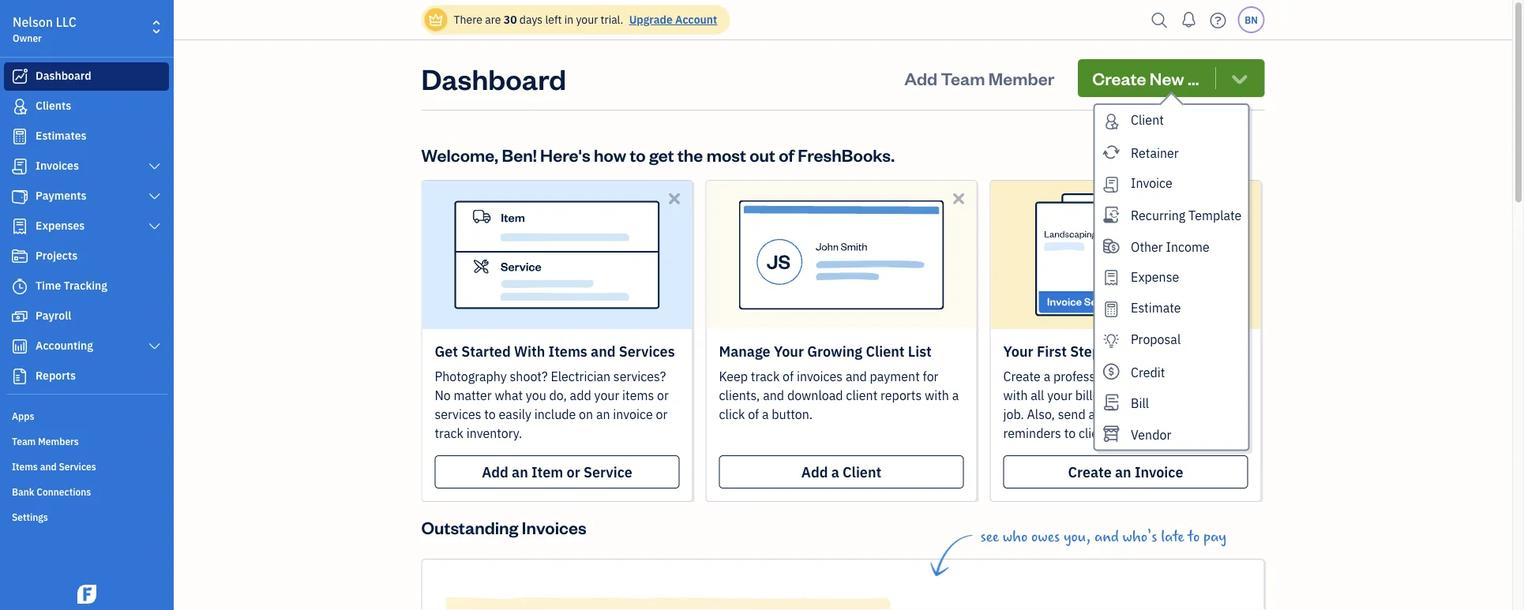 Task type: describe. For each thing, give the bounding box(es) containing it.
expense
[[1131, 268, 1179, 285]]

no
[[435, 387, 451, 404]]

payment inside manage your growing client list keep track of invoices and payment for clients, and download client reports with a click of a button.
[[870, 368, 920, 385]]

create for create an invoice
[[1068, 463, 1112, 481]]

and up client
[[846, 368, 867, 385]]

other
[[1131, 238, 1163, 255]]

dashboard image
[[10, 69, 29, 84]]

crown image
[[428, 11, 444, 28]]

add a client
[[801, 463, 881, 481]]

accounting
[[36, 338, 93, 353]]

2 vertical spatial of
[[748, 406, 759, 423]]

expenses
[[1163, 387, 1217, 404]]

0 vertical spatial of
[[779, 143, 794, 166]]

payments link
[[4, 182, 169, 211]]

ben!
[[502, 143, 537, 166]]

professional
[[1053, 368, 1123, 385]]

chevron large down image for accounting
[[147, 340, 162, 353]]

out
[[750, 143, 775, 166]]

add an item or service link
[[435, 456, 679, 489]]

reminders
[[1003, 425, 1061, 442]]

create inside your first step toward getting paid create a professional invoice in seconds with all your billed time and expenses for a job. also, send automated payment reminders to clients.
[[1003, 368, 1041, 385]]

items and services link
[[4, 454, 169, 478]]

time
[[1110, 387, 1135, 404]]

estimate
[[1131, 300, 1181, 316]]

chart image
[[10, 339, 29, 355]]

services
[[435, 406, 481, 423]]

who
[[1003, 528, 1028, 546]]

left
[[545, 12, 562, 27]]

clients link
[[4, 92, 169, 121]]

payment inside your first step toward getting paid create a professional invoice in seconds with all your billed time and expenses for a job. also, send automated payment reminders to clients.
[[1153, 406, 1203, 423]]

track inside manage your growing client list keep track of invoices and payment for clients, and download client reports with a click of a button.
[[751, 368, 780, 385]]

most
[[706, 143, 746, 166]]

manage your growing client list keep track of invoices and payment for clients, and download client reports with a click of a button.
[[719, 342, 959, 423]]

item
[[531, 463, 563, 481]]

electrician
[[551, 368, 610, 385]]

outstanding invoices
[[421, 516, 586, 539]]

retainer
[[1131, 144, 1179, 161]]

1 vertical spatial or
[[656, 406, 668, 423]]

projects link
[[4, 242, 169, 271]]

income
[[1166, 238, 1209, 255]]

you,
[[1064, 528, 1091, 546]]

keep
[[719, 368, 748, 385]]

and inside items and services link
[[40, 460, 57, 473]]

invoice inside get started with items and services photography shoot? electrician services? no matter what you do, add your items or services to easily include on an invoice or track inventory.
[[613, 406, 653, 423]]

create new …
[[1092, 67, 1199, 89]]

services inside get started with items and services photography shoot? electrician services? no matter what you do, add your items or services to easily include on an invoice or track inventory.
[[619, 342, 675, 360]]

add team member button
[[890, 59, 1069, 97]]

…
[[1188, 67, 1199, 89]]

and right you,
[[1094, 528, 1119, 546]]

report image
[[10, 369, 29, 385]]

for inside your first step toward getting paid create a professional invoice in seconds with all your billed time and expenses for a job. also, send automated payment reminders to clients.
[[1220, 387, 1235, 404]]

dismiss image for manage your growing client list
[[950, 190, 968, 208]]

settings link
[[4, 505, 169, 528]]

freshbooks image
[[74, 585, 99, 604]]

1 horizontal spatial dashboard
[[421, 59, 566, 97]]

money image
[[10, 309, 29, 325]]

nelson
[[13, 14, 53, 30]]

expense button
[[1095, 262, 1248, 293]]

clients.
[[1079, 425, 1120, 442]]

also,
[[1027, 406, 1055, 423]]

project image
[[10, 249, 29, 265]]

add for add a client
[[801, 463, 828, 481]]

estimate button
[[1095, 293, 1248, 325]]

what
[[495, 387, 523, 404]]

recurring template button
[[1095, 199, 1248, 230]]

welcome,
[[421, 143, 498, 166]]

trial.
[[601, 12, 623, 27]]

upgrade account link
[[626, 12, 717, 27]]

create new … button
[[1078, 59, 1265, 97]]

time tracking
[[36, 278, 107, 293]]

vendor
[[1131, 426, 1171, 443]]

team inside "button"
[[941, 67, 985, 89]]

with inside your first step toward getting paid create a professional invoice in seconds with all your billed time and expenses for a job. also, send automated payment reminders to clients.
[[1003, 387, 1028, 404]]

connections
[[37, 486, 91, 498]]

click
[[719, 406, 745, 423]]

invoice image
[[10, 159, 29, 175]]

account
[[675, 12, 717, 27]]

apps
[[12, 410, 34, 422]]

bank connections
[[12, 486, 91, 498]]

1 vertical spatial invoices
[[522, 516, 586, 539]]

invoice inside create an invoice link
[[1135, 463, 1183, 481]]

bank
[[12, 486, 34, 498]]

items inside main element
[[12, 460, 38, 473]]

estimates link
[[4, 122, 169, 151]]

chevron large down image for expenses
[[147, 220, 162, 233]]

reports
[[36, 368, 76, 383]]

estimate image
[[10, 129, 29, 145]]

billed
[[1075, 387, 1107, 404]]

invoices
[[797, 368, 843, 385]]

proposal
[[1131, 331, 1181, 348]]

you
[[526, 387, 546, 404]]

to left get
[[630, 143, 646, 166]]

photography
[[435, 368, 507, 385]]

clients,
[[719, 387, 760, 404]]

include
[[534, 406, 576, 423]]

llc
[[56, 14, 77, 30]]

client button
[[1095, 105, 1248, 137]]

with
[[514, 342, 545, 360]]

other income button
[[1095, 230, 1248, 262]]

and inside get started with items and services photography shoot? electrician services? no matter what you do, add your items or services to easily include on an invoice or track inventory.
[[591, 342, 616, 360]]

timer image
[[10, 279, 29, 295]]

team members
[[12, 435, 79, 448]]

button.
[[772, 406, 813, 423]]

vendor button
[[1095, 418, 1248, 450]]

chevron large down image for payments
[[147, 190, 162, 203]]

template
[[1188, 207, 1242, 224]]



Task type: vqa. For each thing, say whether or not it's contained in the screenshot.
middle Add
yes



Task type: locate. For each thing, give the bounding box(es) containing it.
add
[[904, 67, 937, 89], [482, 463, 508, 481], [801, 463, 828, 481]]

the
[[677, 143, 703, 166]]

payroll
[[36, 308, 71, 323]]

tracking
[[64, 278, 107, 293]]

estimates
[[36, 128, 87, 143]]

1 horizontal spatial items
[[548, 342, 587, 360]]

add
[[570, 387, 591, 404]]

0 vertical spatial payment
[[870, 368, 920, 385]]

outstanding
[[421, 516, 518, 539]]

and up electrician
[[591, 342, 616, 360]]

create inside create an invoice link
[[1068, 463, 1112, 481]]

reports link
[[4, 362, 169, 391]]

0 horizontal spatial track
[[435, 425, 463, 442]]

days
[[519, 12, 543, 27]]

1 horizontal spatial payment
[[1153, 406, 1203, 423]]

in
[[564, 12, 573, 27], [1169, 368, 1179, 385]]

services up services? on the left bottom
[[619, 342, 675, 360]]

chevrondown image
[[1229, 67, 1250, 89]]

other income
[[1131, 238, 1209, 255]]

1 your from the left
[[774, 342, 804, 360]]

time tracking link
[[4, 272, 169, 301]]

1 horizontal spatial dismiss image
[[1234, 190, 1252, 208]]

team left member
[[941, 67, 985, 89]]

your inside manage your growing client list keep track of invoices and payment for clients, and download client reports with a click of a button.
[[774, 342, 804, 360]]

your
[[576, 12, 598, 27], [594, 387, 619, 404], [1047, 387, 1072, 404]]

1 horizontal spatial an
[[596, 406, 610, 423]]

services inside main element
[[59, 460, 96, 473]]

late
[[1161, 528, 1184, 546]]

there
[[454, 12, 482, 27]]

1 vertical spatial payment
[[1153, 406, 1203, 423]]

1 chevron large down image from the top
[[147, 190, 162, 203]]

chevron large down image
[[147, 190, 162, 203], [147, 220, 162, 233], [147, 340, 162, 353]]

0 vertical spatial invoices
[[36, 158, 79, 173]]

items
[[548, 342, 587, 360], [12, 460, 38, 473]]

2 your from the left
[[1003, 342, 1033, 360]]

1 horizontal spatial for
[[1220, 387, 1235, 404]]

items up bank on the bottom left of the page
[[12, 460, 38, 473]]

create
[[1092, 67, 1146, 89], [1003, 368, 1041, 385], [1068, 463, 1112, 481]]

dashboard
[[421, 59, 566, 97], [36, 68, 91, 83]]

1 horizontal spatial add
[[801, 463, 828, 481]]

client inside button
[[1131, 112, 1164, 128]]

in inside your first step toward getting paid create a professional invoice in seconds with all your billed time and expenses for a job. also, send automated payment reminders to clients.
[[1169, 368, 1179, 385]]

1 horizontal spatial invoice
[[1126, 368, 1166, 385]]

or down services? on the left bottom
[[656, 406, 668, 423]]

your first step toward getting paid create a professional invoice in seconds with all your billed time and expenses for a job. also, send automated payment reminders to clients.
[[1003, 342, 1245, 442]]

create up all on the right bottom of the page
[[1003, 368, 1041, 385]]

2 with from the left
[[1003, 387, 1028, 404]]

1 vertical spatial track
[[435, 425, 463, 442]]

notifications image
[[1176, 4, 1201, 36]]

1 horizontal spatial with
[[1003, 387, 1028, 404]]

invoices
[[36, 158, 79, 173], [522, 516, 586, 539]]

apps link
[[4, 404, 169, 427]]

an for get started with items and services
[[512, 463, 528, 481]]

create an invoice
[[1068, 463, 1183, 481]]

team
[[941, 67, 985, 89], [12, 435, 36, 448]]

time
[[36, 278, 61, 293]]

payment up reports
[[870, 368, 920, 385]]

for inside manage your growing client list keep track of invoices and payment for clients, and download client reports with a click of a button.
[[923, 368, 938, 385]]

invoice down retainer
[[1131, 174, 1173, 191]]

for down list
[[923, 368, 938, 385]]

of
[[779, 143, 794, 166], [783, 368, 794, 385], [748, 406, 759, 423]]

1 vertical spatial invoice
[[613, 406, 653, 423]]

2 chevron large down image from the top
[[147, 220, 162, 233]]

go to help image
[[1205, 8, 1231, 32]]

client up retainer
[[1131, 112, 1164, 128]]

0 horizontal spatial an
[[512, 463, 528, 481]]

1 with from the left
[[925, 387, 949, 404]]

team down apps
[[12, 435, 36, 448]]

invoices inside "link"
[[36, 158, 79, 173]]

job.
[[1003, 406, 1024, 423]]

to inside your first step toward getting paid create a professional invoice in seconds with all your billed time and expenses for a job. also, send automated payment reminders to clients.
[[1064, 425, 1076, 442]]

services up the bank connections link
[[59, 460, 96, 473]]

to left pay
[[1188, 528, 1200, 546]]

payment down expenses
[[1153, 406, 1203, 423]]

0 vertical spatial invoice
[[1131, 174, 1173, 191]]

invoice down items
[[613, 406, 653, 423]]

chevron large down image
[[147, 160, 162, 173]]

track inside get started with items and services photography shoot? electrician services? no matter what you do, add your items or services to easily include on an invoice or track inventory.
[[435, 425, 463, 442]]

see
[[980, 528, 999, 546]]

recurring template
[[1131, 207, 1242, 224]]

1 horizontal spatial track
[[751, 368, 780, 385]]

an right on
[[596, 406, 610, 423]]

your inside your first step toward getting paid create a professional invoice in seconds with all your billed time and expenses for a job. also, send automated payment reminders to clients.
[[1003, 342, 1033, 360]]

in up expenses
[[1169, 368, 1179, 385]]

credit
[[1131, 364, 1165, 381]]

track
[[751, 368, 780, 385], [435, 425, 463, 442]]

client
[[846, 387, 878, 404]]

bill
[[1131, 395, 1149, 412]]

an for your first step toward getting paid
[[1115, 463, 1131, 481]]

invoices down add an item or service link
[[522, 516, 586, 539]]

an down clients.
[[1115, 463, 1131, 481]]

dashboard down the are
[[421, 59, 566, 97]]

first
[[1037, 342, 1067, 360]]

0 horizontal spatial your
[[774, 342, 804, 360]]

your inside your first step toward getting paid create a professional invoice in seconds with all your billed time and expenses for a job. also, send automated payment reminders to clients.
[[1047, 387, 1072, 404]]

and down credit on the bottom right
[[1138, 387, 1160, 404]]

0 vertical spatial services
[[619, 342, 675, 360]]

0 horizontal spatial team
[[12, 435, 36, 448]]

0 vertical spatial invoice
[[1126, 368, 1166, 385]]

invoice inside invoice button
[[1131, 174, 1173, 191]]

download
[[787, 387, 843, 404]]

an left item on the left of the page
[[512, 463, 528, 481]]

0 vertical spatial or
[[657, 387, 669, 404]]

1 horizontal spatial services
[[619, 342, 675, 360]]

0 horizontal spatial dashboard
[[36, 68, 91, 83]]

2 horizontal spatial an
[[1115, 463, 1131, 481]]

1 horizontal spatial in
[[1169, 368, 1179, 385]]

2 horizontal spatial add
[[904, 67, 937, 89]]

add inside "button"
[[904, 67, 937, 89]]

create left new
[[1092, 67, 1146, 89]]

3 chevron large down image from the top
[[147, 340, 162, 353]]

your right all on the right bottom of the page
[[1047, 387, 1072, 404]]

there are 30 days left in your trial. upgrade account
[[454, 12, 717, 27]]

retainer button
[[1095, 137, 1248, 168]]

of right click on the left bottom
[[748, 406, 759, 423]]

how
[[594, 143, 626, 166]]

0 horizontal spatial items
[[12, 460, 38, 473]]

in right left
[[564, 12, 573, 27]]

client image
[[10, 99, 29, 115]]

2 dismiss image from the left
[[1234, 190, 1252, 208]]

get started with items and services photography shoot? electrician services? no matter what you do, add your items or services to easily include on an invoice or track inventory.
[[435, 342, 675, 442]]

2 vertical spatial create
[[1068, 463, 1112, 481]]

0 vertical spatial team
[[941, 67, 985, 89]]

1 vertical spatial chevron large down image
[[147, 220, 162, 233]]

0 horizontal spatial invoice
[[613, 406, 653, 423]]

0 vertical spatial client
[[1131, 112, 1164, 128]]

settings
[[12, 511, 48, 524]]

dashboard inside "link"
[[36, 68, 91, 83]]

1 dismiss image from the left
[[950, 190, 968, 208]]

growing
[[807, 342, 862, 360]]

0 vertical spatial in
[[564, 12, 573, 27]]

client
[[1131, 112, 1164, 128], [866, 342, 905, 360], [843, 463, 881, 481]]

expense image
[[10, 219, 29, 235]]

all
[[1031, 387, 1044, 404]]

bn button
[[1238, 6, 1265, 33]]

0 horizontal spatial services
[[59, 460, 96, 473]]

items inside get started with items and services photography shoot? electrician services? no matter what you do, add your items or services to easily include on an invoice or track inventory.
[[548, 342, 587, 360]]

main element
[[0, 0, 213, 610]]

your left first at the bottom right
[[1003, 342, 1033, 360]]

add for add team member
[[904, 67, 937, 89]]

1 vertical spatial items
[[12, 460, 38, 473]]

0 horizontal spatial for
[[923, 368, 938, 385]]

1 horizontal spatial invoices
[[522, 516, 586, 539]]

to inside get started with items and services photography shoot? electrician services? no matter what you do, add your items or services to easily include on an invoice or track inventory.
[[484, 406, 496, 423]]

accounting link
[[4, 332, 169, 361]]

track right keep
[[751, 368, 780, 385]]

members
[[38, 435, 79, 448]]

and down team members
[[40, 460, 57, 473]]

dismiss image
[[950, 190, 968, 208], [1234, 190, 1252, 208]]

create for create new …
[[1092, 67, 1146, 89]]

matter
[[454, 387, 492, 404]]

create an invoice link
[[1003, 456, 1248, 489]]

team inside main element
[[12, 435, 36, 448]]

add a client link
[[719, 456, 964, 489]]

client left list
[[866, 342, 905, 360]]

payment image
[[10, 189, 29, 205]]

0 horizontal spatial in
[[564, 12, 573, 27]]

client inside manage your growing client list keep track of invoices and payment for clients, and download client reports with a click of a button.
[[866, 342, 905, 360]]

invoice up bill
[[1126, 368, 1166, 385]]

nelson llc owner
[[13, 14, 77, 44]]

new
[[1150, 67, 1184, 89]]

track down the services
[[435, 425, 463, 442]]

list
[[908, 342, 932, 360]]

1 horizontal spatial your
[[1003, 342, 1033, 360]]

easily
[[499, 406, 531, 423]]

of left invoices
[[783, 368, 794, 385]]

1 vertical spatial create
[[1003, 368, 1041, 385]]

2 vertical spatial client
[[843, 463, 881, 481]]

with up job.
[[1003, 387, 1028, 404]]

0 vertical spatial track
[[751, 368, 780, 385]]

with inside manage your growing client list keep track of invoices and payment for clients, and download client reports with a click of a button.
[[925, 387, 949, 404]]

step
[[1070, 342, 1100, 360]]

0 horizontal spatial add
[[482, 463, 508, 481]]

to
[[630, 143, 646, 166], [484, 406, 496, 423], [1064, 425, 1076, 442], [1188, 528, 1200, 546]]

an inside get started with items and services photography shoot? electrician services? no matter what you do, add your items or services to easily include on an invoice or track inventory.
[[596, 406, 610, 423]]

or right item on the left of the page
[[567, 463, 580, 481]]

add team member
[[904, 67, 1055, 89]]

get
[[435, 342, 458, 360]]

1 horizontal spatial team
[[941, 67, 985, 89]]

with right reports
[[925, 387, 949, 404]]

your left trial.
[[576, 12, 598, 27]]

1 vertical spatial of
[[783, 368, 794, 385]]

your right add
[[594, 387, 619, 404]]

and inside your first step toward getting paid create a professional invoice in seconds with all your billed time and expenses for a job. also, send automated payment reminders to clients.
[[1138, 387, 1160, 404]]

2 vertical spatial chevron large down image
[[147, 340, 162, 353]]

search image
[[1147, 8, 1172, 32]]

who's
[[1123, 528, 1157, 546]]

reports
[[880, 387, 922, 404]]

create inside create new … dropdown button
[[1092, 67, 1146, 89]]

0 vertical spatial chevron large down image
[[147, 190, 162, 203]]

1 vertical spatial in
[[1169, 368, 1179, 385]]

manage
[[719, 342, 770, 360]]

0 horizontal spatial dismiss image
[[950, 190, 968, 208]]

upgrade
[[629, 12, 673, 27]]

payment
[[870, 368, 920, 385], [1153, 406, 1203, 423]]

or right items
[[657, 387, 669, 404]]

invoice button
[[1095, 168, 1248, 199]]

invoices up payments in the left of the page
[[36, 158, 79, 173]]

to down send
[[1064, 425, 1076, 442]]

of right out
[[779, 143, 794, 166]]

a
[[1044, 368, 1050, 385], [952, 387, 959, 404], [1238, 387, 1245, 404], [762, 406, 769, 423], [831, 463, 839, 481]]

team members link
[[4, 429, 169, 452]]

to up inventory.
[[484, 406, 496, 423]]

invoice inside your first step toward getting paid create a professional invoice in seconds with all your billed time and expenses for a job. also, send automated payment reminders to clients.
[[1126, 368, 1166, 385]]

your inside get started with items and services photography shoot? electrician services? no matter what you do, add your items or services to easily include on an invoice or track inventory.
[[594, 387, 619, 404]]

0 horizontal spatial with
[[925, 387, 949, 404]]

dismiss image for your first step toward getting paid
[[1234, 190, 1252, 208]]

with
[[925, 387, 949, 404], [1003, 387, 1028, 404]]

your up invoices
[[774, 342, 804, 360]]

invoice down vendor
[[1135, 463, 1183, 481]]

expenses link
[[4, 212, 169, 241]]

0 horizontal spatial payment
[[870, 368, 920, 385]]

chevron large down image inside accounting link
[[147, 340, 162, 353]]

1 vertical spatial client
[[866, 342, 905, 360]]

1 vertical spatial invoice
[[1135, 463, 1183, 481]]

create down clients.
[[1068, 463, 1112, 481]]

for down the seconds
[[1220, 387, 1235, 404]]

and up button.
[[763, 387, 784, 404]]

bill button
[[1095, 387, 1248, 418]]

dismiss image
[[665, 190, 683, 208]]

projects
[[36, 248, 78, 263]]

1 vertical spatial services
[[59, 460, 96, 473]]

see who owes you, and who's late to pay
[[980, 528, 1226, 546]]

add for add an item or service
[[482, 463, 508, 481]]

0 vertical spatial for
[[923, 368, 938, 385]]

dashboard up clients
[[36, 68, 91, 83]]

30
[[504, 12, 517, 27]]

send
[[1058, 406, 1086, 423]]

2 vertical spatial or
[[567, 463, 580, 481]]

0 horizontal spatial invoices
[[36, 158, 79, 173]]

payments
[[36, 188, 86, 203]]

1 vertical spatial team
[[12, 435, 36, 448]]

services?
[[613, 368, 666, 385]]

0 vertical spatial create
[[1092, 67, 1146, 89]]

items up electrician
[[548, 342, 587, 360]]

client down client
[[843, 463, 881, 481]]

bank connections link
[[4, 479, 169, 503]]

expenses
[[36, 218, 85, 233]]

1 vertical spatial for
[[1220, 387, 1235, 404]]

owner
[[13, 32, 42, 44]]

0 vertical spatial items
[[548, 342, 587, 360]]



